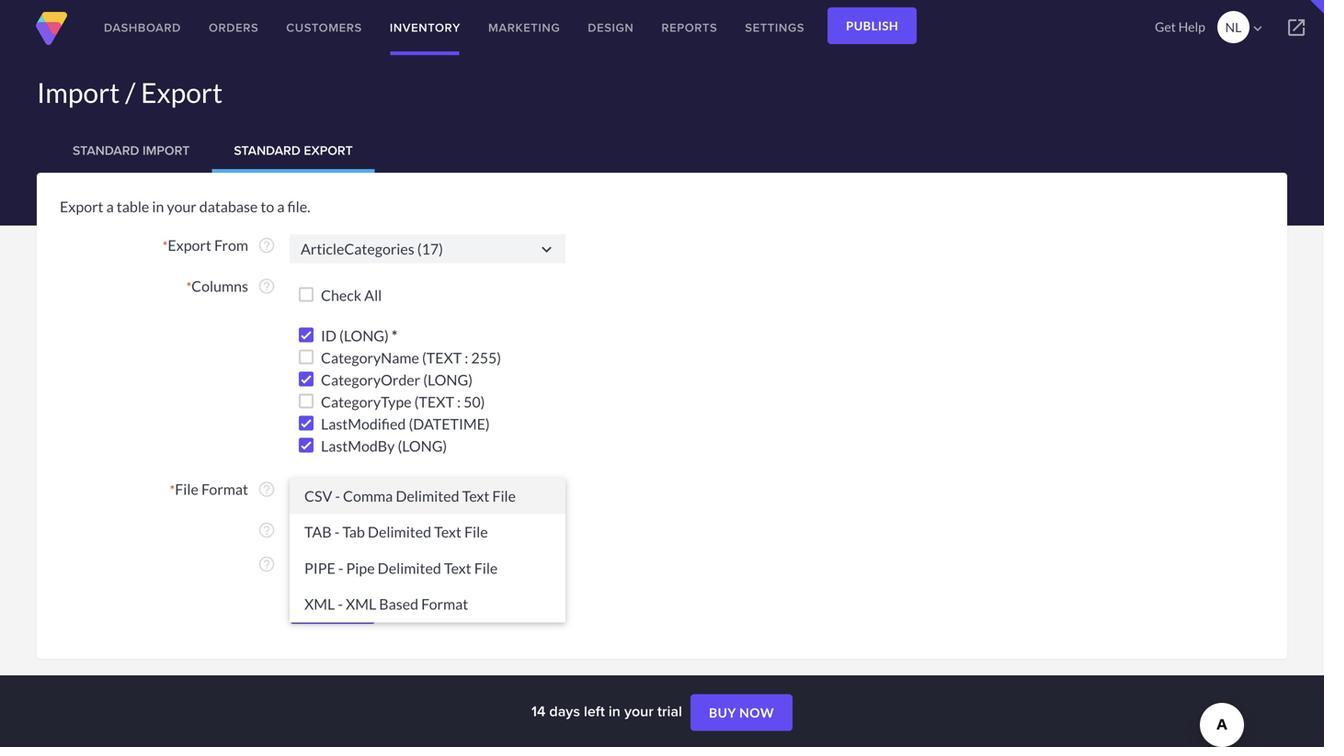 Task type: locate. For each thing, give the bounding box(es) containing it.
csv - comma delimited text file
[[304, 488, 516, 505]]

5 help_outline from the top
[[258, 556, 276, 574]]

2 vertical spatial text
[[444, 560, 472, 578]]

:
[[465, 349, 469, 367], [457, 393, 461, 411]]

delimited for pipe
[[378, 560, 441, 578]]

export down export a table in your database to a file.
[[168, 236, 211, 254]]

0 horizontal spatial format
[[201, 481, 248, 499]]

xml - xml based format
[[304, 596, 468, 614]]

file for csv - comma delimited text file
[[492, 488, 516, 505]]

: left 50) on the left of the page
[[457, 393, 461, 411]]

in right table
[[152, 198, 164, 216]]

(long) up categoryname
[[339, 327, 389, 345]]

(text left the 255)
[[422, 349, 462, 367]]

(text
[[422, 349, 462, 367], [415, 393, 454, 411]]

table
[[117, 198, 149, 216]]

help_outline left csv
[[258, 481, 276, 499]]

* inside * file format help_outline
[[170, 482, 175, 498]]

* for from
[[163, 238, 168, 254]]

(long)
[[339, 327, 389, 345], [423, 371, 473, 389], [398, 437, 447, 455]]

1 horizontal spatial a
[[277, 198, 285, 216]]

all
[[364, 287, 382, 304]]

standard import link
[[51, 129, 212, 173]]

help_outline left pipe
[[258, 556, 276, 574]]

1 vertical spatial (long)
[[423, 371, 473, 389]]

(datetime)
[[409, 415, 490, 433]]

0 vertical spatial (long)
[[339, 327, 389, 345]]

(text up (datetime)
[[415, 393, 454, 411]]

(long) for lastmodby
[[398, 437, 447, 455]]

1 vertical spatial format
[[421, 596, 468, 614]]

1 vertical spatial text
[[434, 524, 462, 542]]

(long) for categoryorder
[[423, 371, 473, 389]]

a right to
[[277, 198, 285, 216]]

: left the 255)
[[465, 349, 469, 367]]

as
[[358, 522, 372, 539]]

0 vertical spatial text
[[462, 488, 490, 505]]

delimited for tab
[[368, 524, 431, 542]]

1 horizontal spatial xml
[[346, 596, 376, 614]]

14 days left in your trial
[[532, 701, 686, 723]]

* file format help_outline
[[170, 481, 276, 499]]

import left / at the left top of the page
[[37, 76, 120, 109]]

(long) down lastmodified (datetime)
[[398, 437, 447, 455]]

this
[[345, 556, 369, 574]]

0 vertical spatial :
[[465, 349, 469, 367]]

id
[[321, 327, 337, 345]]

0 vertical spatial import
[[37, 76, 120, 109]]

0 horizontal spatial standard
[[73, 141, 139, 160]]

delimited up export
[[368, 524, 431, 542]]

tab - tab delimited text file
[[304, 524, 488, 542]]

2 a from the left
[[277, 198, 285, 216]]

standard inside standard import link
[[73, 141, 139, 160]]

1 horizontal spatial format
[[421, 596, 468, 614]]

* for help_outline
[[186, 279, 191, 295]]

0 vertical spatial (text
[[422, 349, 462, 367]]

help_outline right from
[[258, 236, 276, 255]]

1 xml from the left
[[304, 596, 335, 614]]

export left the as
[[312, 522, 356, 539]]

standard inside standard export link
[[234, 141, 301, 160]]

(long) up 50) on the left of the page
[[423, 371, 473, 389]]

xml down pipe
[[304, 596, 335, 614]]

2 vertical spatial delimited
[[378, 560, 441, 578]]

1 vertical spatial in
[[609, 701, 621, 723]]

export
[[141, 76, 223, 109], [304, 141, 353, 160], [60, 198, 103, 216], [168, 236, 211, 254], [312, 522, 356, 539], [308, 599, 358, 614]]

reports
[[662, 19, 718, 36]]

your for database
[[167, 198, 197, 216]]

standard export
[[234, 141, 353, 160]]

export down pipe
[[308, 599, 358, 614]]

1 horizontal spatial standard
[[234, 141, 301, 160]]

standard
[[73, 141, 139, 160], [234, 141, 301, 160]]

delimited
[[396, 488, 459, 505], [368, 524, 431, 542], [378, 560, 441, 578]]

1 vertical spatial your
[[625, 701, 654, 723]]

check
[[321, 287, 362, 304]]

50)
[[464, 393, 485, 411]]

- for pipe
[[338, 560, 343, 578]]

your
[[167, 198, 197, 216], [625, 701, 654, 723]]

0 vertical spatial delimited
[[396, 488, 459, 505]]

a left table
[[106, 198, 114, 216]]

0 horizontal spatial xml
[[304, 596, 335, 614]]

publish
[[846, 18, 899, 33]]

nl 
[[1226, 19, 1267, 37]]

delimited up unicode in the bottom of the page
[[396, 488, 459, 505]]

your left database
[[167, 198, 197, 216]]

1 horizontal spatial import
[[143, 141, 190, 160]]

text up 'use'
[[462, 488, 490, 505]]

0 vertical spatial your
[[167, 198, 197, 216]]

2 standard from the left
[[234, 141, 301, 160]]

lastmodby
[[321, 437, 395, 455]]

left
[[584, 701, 605, 723]]

text right for
[[444, 560, 472, 578]]

text for pipe - pipe delimited text file
[[444, 560, 472, 578]]

get help
[[1155, 19, 1206, 34]]

file
[[175, 481, 199, 499], [492, 488, 516, 505], [464, 524, 488, 542], [474, 560, 498, 578]]

standard up table
[[73, 141, 139, 160]]

*
[[163, 238, 168, 254], [186, 279, 191, 295], [392, 327, 398, 345], [170, 482, 175, 498]]

3 help_outline from the top
[[258, 481, 276, 499]]

/
[[125, 76, 136, 109]]

0 horizontal spatial a
[[106, 198, 114, 216]]

in
[[152, 198, 164, 216], [609, 701, 621, 723]]

help_outline left tab
[[258, 522, 276, 540]]

1 vertical spatial delimited
[[368, 524, 431, 542]]

import up export a table in your database to a file.
[[143, 141, 190, 160]]

columns
[[191, 277, 248, 295]]

standard for standard export
[[234, 141, 301, 160]]

1 vertical spatial (text
[[415, 393, 454, 411]]

0 horizontal spatial your
[[167, 198, 197, 216]]

1 vertical spatial import
[[143, 141, 190, 160]]

* inside * export from help_outline
[[163, 238, 168, 254]]

export as unicode
[[312, 522, 429, 539]]

in for left
[[609, 701, 621, 723]]

1 horizontal spatial your
[[625, 701, 654, 723]]

- right csv
[[335, 488, 340, 505]]

help_outline
[[258, 236, 276, 255], [258, 277, 276, 296], [258, 481, 276, 499], [258, 522, 276, 540], [258, 556, 276, 574]]

a
[[106, 198, 114, 216], [277, 198, 285, 216]]

* export from help_outline
[[163, 236, 276, 255]]

format
[[201, 481, 248, 499], [421, 596, 468, 614]]

tab
[[304, 524, 332, 542]]

settings
[[745, 19, 805, 36]]

1 horizontal spatial in
[[609, 701, 621, 723]]

standard up to
[[234, 141, 301, 160]]

1 standard from the left
[[73, 141, 139, 160]]

marketing
[[488, 19, 560, 36]]

categoryorder
[[321, 371, 420, 389]]

0 horizontal spatial import
[[37, 76, 120, 109]]

None text field
[[290, 235, 566, 264]]

0 horizontal spatial :
[[457, 393, 461, 411]]

xml
[[304, 596, 335, 614], [346, 596, 376, 614]]

- left this
[[338, 560, 343, 578]]

export link
[[290, 588, 376, 625]]

0 vertical spatial in
[[152, 198, 164, 216]]

- left tab
[[335, 524, 340, 542]]

(text for categorytype
[[415, 393, 454, 411]]

(long) for id
[[339, 327, 389, 345]]

file.
[[287, 198, 310, 216]]

text up future
[[434, 524, 462, 542]]

-
[[335, 488, 340, 505], [335, 524, 340, 542], [338, 560, 343, 578], [338, 596, 343, 614]]

in right the left
[[609, 701, 621, 723]]

buy now link
[[691, 695, 793, 732]]

delimited up based at the bottom of the page
[[378, 560, 441, 578]]

0 horizontal spatial in
[[152, 198, 164, 216]]

categoryorder (long)
[[321, 371, 473, 389]]

1 vertical spatial :
[[457, 393, 461, 411]]

* inside * columns help_outline
[[186, 279, 191, 295]]

1 horizontal spatial :
[[465, 349, 469, 367]]

text
[[462, 488, 490, 505], [434, 524, 462, 542], [444, 560, 472, 578]]

0 vertical spatial format
[[201, 481, 248, 499]]

for
[[417, 556, 436, 574]]

help_outline right the columns
[[258, 277, 276, 296]]

xml down 'pipe'
[[346, 596, 376, 614]]

standard import
[[73, 141, 190, 160]]

import
[[37, 76, 120, 109], [143, 141, 190, 160]]

export left table
[[60, 198, 103, 216]]

2 vertical spatial (long)
[[398, 437, 447, 455]]

check all
[[321, 287, 382, 304]]

your left trial
[[625, 701, 654, 723]]

- down save
[[338, 596, 343, 614]]

save this export for future use
[[312, 556, 504, 574]]

export right / at the left top of the page
[[141, 76, 223, 109]]

nl
[[1226, 19, 1242, 35]]

dashboard link
[[90, 0, 195, 55]]

days
[[550, 701, 580, 723]]



Task type: vqa. For each thing, say whether or not it's contained in the screenshot.
the middle 'Text'
yes



Task type: describe. For each thing, give the bounding box(es) containing it.
standard for standard import
[[73, 141, 139, 160]]

categoryname
[[321, 349, 419, 367]]

trial
[[658, 701, 682, 723]]

text for csv - comma delimited text file
[[462, 488, 490, 505]]

from
[[214, 236, 248, 254]]

format inside * file format help_outline
[[201, 481, 248, 499]]

id (long) *
[[321, 327, 398, 345]]

comma
[[343, 488, 393, 505]]

2 help_outline from the top
[[258, 277, 276, 296]]

csv
[[304, 488, 332, 505]]

- for xml
[[338, 596, 343, 614]]

export inside * export from help_outline
[[168, 236, 211, 254]]

pipe
[[346, 560, 375, 578]]

your for trial
[[625, 701, 654, 723]]

buy
[[709, 706, 737, 721]]

* for format
[[170, 482, 175, 498]]

 link
[[1269, 0, 1325, 55]]

database
[[199, 198, 258, 216]]

get
[[1155, 19, 1176, 34]]

to
[[261, 198, 274, 216]]

categorytype
[[321, 393, 412, 411]]

publish button
[[828, 7, 917, 44]]

tab
[[342, 524, 365, 542]]

export
[[371, 556, 414, 574]]

: for 50)
[[457, 393, 461, 411]]

save
[[312, 556, 342, 574]]

1 help_outline from the top
[[258, 236, 276, 255]]

help
[[1179, 19, 1206, 34]]

based
[[379, 596, 419, 614]]

file for pipe - pipe delimited text file
[[474, 560, 498, 578]]

- for tab
[[335, 524, 340, 542]]

pipe
[[304, 560, 336, 578]]

file for tab - tab delimited text file
[[464, 524, 488, 542]]

import inside standard import link
[[143, 141, 190, 160]]

file inside * file format help_outline
[[175, 481, 199, 499]]

inventory
[[390, 19, 461, 36]]

buy now
[[709, 706, 775, 721]]

text for tab - tab delimited text file
[[434, 524, 462, 542]]

* columns help_outline
[[186, 277, 276, 296]]

orders
[[209, 19, 259, 36]]

2 xml from the left
[[346, 596, 376, 614]]

dashboard
[[104, 19, 181, 36]]

standard export link
[[212, 129, 375, 173]]

export up file.
[[304, 141, 353, 160]]

lastmodified
[[321, 415, 406, 433]]

- for csv
[[335, 488, 340, 505]]


[[1286, 17, 1308, 39]]


[[1250, 20, 1267, 37]]

categoryname (text : 255)
[[321, 349, 501, 367]]

pipe - pipe delimited text file
[[304, 560, 498, 578]]

in for table
[[152, 198, 164, 216]]

delimited for comma
[[396, 488, 459, 505]]

(text for categoryname
[[422, 349, 462, 367]]

255)
[[471, 349, 501, 367]]

1 a from the left
[[106, 198, 114, 216]]

4 help_outline from the top
[[258, 522, 276, 540]]

: for 255)
[[465, 349, 469, 367]]

future
[[439, 556, 479, 574]]

categorytype (text : 50)
[[321, 393, 485, 411]]

lastmodified (datetime)
[[321, 415, 490, 433]]

use
[[482, 556, 504, 574]]


[[537, 240, 557, 259]]

design
[[588, 19, 634, 36]]

now
[[740, 706, 775, 721]]

unicode
[[375, 522, 429, 539]]

customers
[[286, 19, 362, 36]]

export a table in your database to a file.
[[60, 198, 310, 216]]

14
[[532, 701, 546, 723]]

import / export
[[37, 76, 223, 109]]

lastmodby (long)
[[321, 437, 447, 455]]



